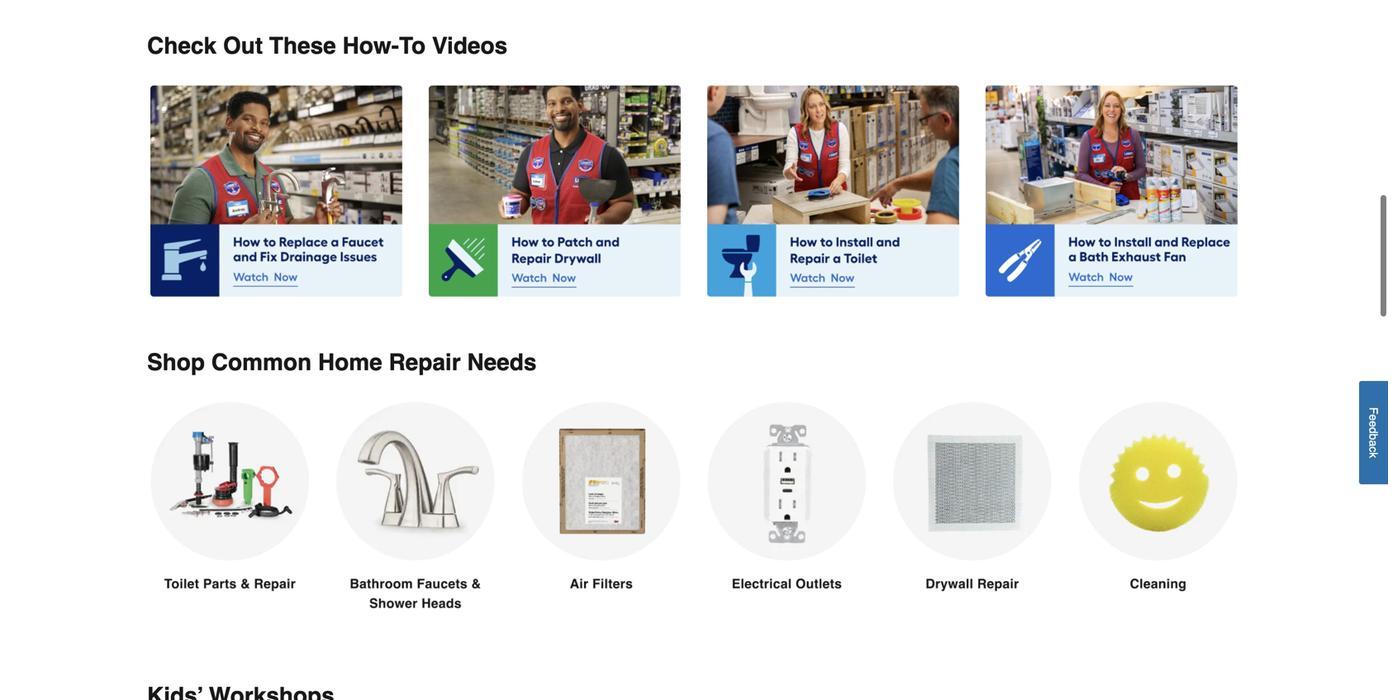 Task type: locate. For each thing, give the bounding box(es) containing it.
shop common home repair needs
[[147, 349, 537, 376]]

check out these how-to videos
[[147, 33, 508, 59]]

needs
[[467, 349, 537, 376]]

how to install and repair a toilet​. watch now. image
[[708, 85, 960, 297]]

e up d
[[1368, 415, 1381, 421]]

how to install and replace a bath exhaust fan. watch now. image
[[986, 85, 1238, 297]]

1 e from the top
[[1368, 415, 1381, 421]]

a white duplex electrical outlet with u s b outlet. image
[[708, 402, 867, 594]]

2 e from the top
[[1368, 421, 1381, 427]]

how-
[[343, 33, 399, 59]]

a metal mesh drywall repair square. image
[[893, 402, 1053, 594]]

home
[[318, 349, 382, 376]]

check
[[147, 33, 217, 59]]

e
[[1368, 415, 1381, 421], [1368, 421, 1381, 427]]

e up b
[[1368, 421, 1381, 427]]

f e e d b a c k
[[1368, 407, 1381, 458]]

k
[[1368, 453, 1381, 458]]

shop
[[147, 349, 205, 376]]

how to patch and repair drywall​. watch now. image
[[429, 85, 681, 297]]



Task type: describe. For each thing, give the bounding box(es) containing it.
f
[[1368, 407, 1381, 415]]

common
[[211, 349, 312, 376]]

out
[[223, 33, 263, 59]]

f e e d b a c k button
[[1360, 381, 1389, 485]]

c
[[1368, 447, 1381, 453]]

videos
[[432, 33, 508, 59]]

b
[[1368, 434, 1381, 440]]

repair
[[389, 349, 461, 376]]

assorted toilet parts. image
[[150, 402, 310, 594]]

these
[[269, 33, 336, 59]]

a filtrete basic flat panel air filter. image
[[522, 402, 681, 594]]

to
[[399, 33, 426, 59]]

a
[[1368, 440, 1381, 447]]

d
[[1368, 427, 1381, 434]]

how to replace a faucet and fix drainage issues​. watch now. image
[[150, 85, 403, 297]]

a yellow scrub daddy smiley face sponge. image
[[1079, 402, 1238, 594]]

a brushed nickel centerset bathroom faucet. image
[[336, 402, 495, 614]]



Task type: vqa. For each thing, say whether or not it's contained in the screenshot.
the 'Floor Registers' Link
no



